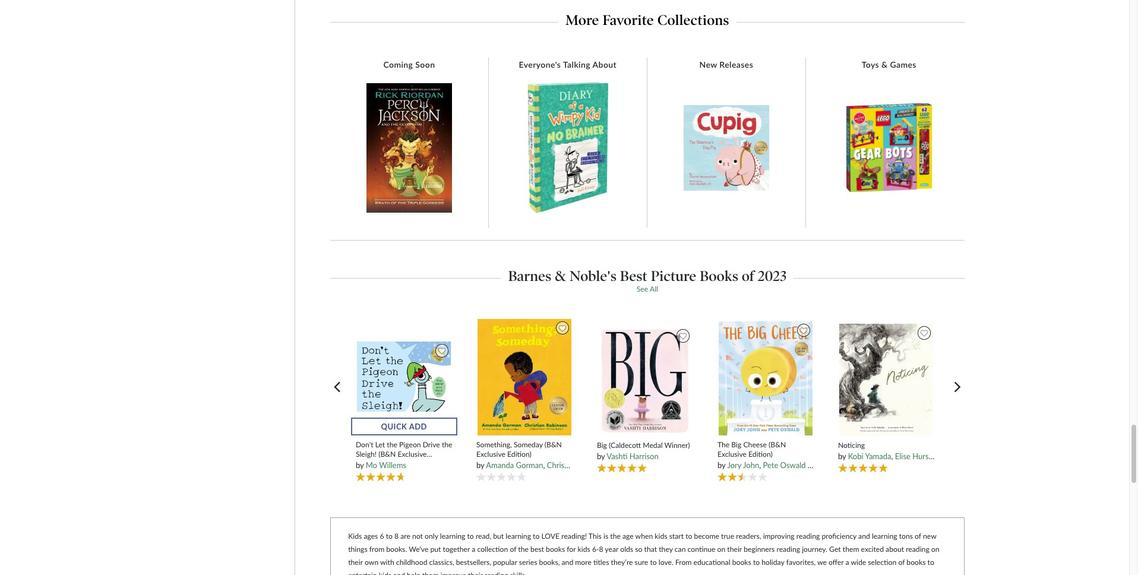 Task type: locate. For each thing, give the bounding box(es) containing it.
1 vertical spatial a
[[846, 558, 849, 567]]

to left read,
[[467, 532, 474, 540]]

(illustrator) left kobi
[[808, 460, 845, 470]]

by left amanda
[[476, 460, 484, 470]]

1 vertical spatial 8
[[599, 545, 603, 554]]

by left mo
[[356, 460, 364, 470]]

start
[[669, 532, 684, 540]]

elise
[[895, 452, 911, 461]]

the up series
[[518, 545, 529, 554]]

1 vertical spatial them
[[422, 571, 439, 575]]

2 exclusive from the left
[[476, 449, 506, 458]]

and down for
[[562, 558, 573, 567]]

books
[[546, 545, 565, 554], [732, 558, 751, 567], [907, 558, 926, 567]]

1 exclusive from the left
[[398, 449, 427, 458]]

0 horizontal spatial their
[[348, 558, 363, 567]]

0 horizontal spatial big
[[597, 441, 607, 450]]

vashti
[[607, 452, 628, 461]]

edition) down sleigh!
[[356, 459, 380, 467]]

books down the love
[[546, 545, 565, 554]]

the big cheese (b&n exclusive edition) link
[[718, 440, 814, 459]]

&
[[882, 59, 888, 69], [555, 267, 566, 285]]

1 horizontal spatial exclusive
[[476, 449, 506, 458]]

, left christian
[[543, 460, 545, 470]]

amanda
[[486, 460, 514, 470]]

2 horizontal spatial ,
[[891, 452, 893, 461]]

& right toys
[[882, 59, 888, 69]]

& right barnes
[[555, 267, 566, 285]]

(b&n inside don't let the pigeon drive the sleigh! (b&n exclusive edition)
[[379, 449, 396, 458]]

1 horizontal spatial on
[[931, 545, 940, 554]]

noble's
[[570, 267, 617, 285]]

0 vertical spatial &
[[882, 59, 888, 69]]

skills.
[[510, 571, 527, 575]]

edition) inside don't let the pigeon drive the sleigh! (b&n exclusive edition)
[[356, 459, 380, 467]]

2 horizontal spatial their
[[727, 545, 742, 554]]

tons
[[899, 532, 913, 540]]

(b&n up mo willems link at the left bottom
[[379, 449, 396, 458]]

learning
[[440, 532, 465, 540], [506, 532, 531, 540], [872, 532, 897, 540]]

their up 'entertain' at the bottom of page
[[348, 558, 363, 567]]

become
[[694, 532, 719, 540]]

0 vertical spatial kids
[[655, 532, 668, 540]]

1 horizontal spatial &
[[882, 59, 888, 69]]

1 horizontal spatial edition)
[[507, 449, 532, 458]]

jory john link
[[727, 460, 759, 470]]

, left pete
[[759, 460, 761, 470]]

big inside the big cheese (b&n exclusive edition) by jory john , pete oswald (illustrator)
[[732, 440, 742, 449]]

big (caldecott medal winner) link
[[597, 441, 694, 450]]

them
[[843, 545, 859, 554], [422, 571, 439, 575]]

by left vashti
[[597, 452, 605, 461]]

them up wide at the right of the page
[[843, 545, 859, 554]]

their down true at the right of the page
[[727, 545, 742, 554]]

winner)
[[665, 441, 690, 450]]

0 horizontal spatial 8
[[395, 532, 399, 540]]

(illustrator)
[[934, 452, 970, 461], [613, 460, 650, 470], [808, 460, 845, 470]]

1 horizontal spatial ,
[[759, 460, 761, 470]]

quick add
[[381, 422, 427, 431]]

things
[[348, 545, 368, 554]]

series
[[519, 558, 537, 567]]

0 horizontal spatial exclusive
[[398, 449, 427, 458]]

to
[[386, 532, 393, 540], [467, 532, 474, 540], [533, 532, 540, 540], [686, 532, 692, 540], [650, 558, 657, 567], [753, 558, 760, 567], [928, 558, 934, 567]]

best
[[620, 267, 648, 285]]

holiday
[[762, 558, 785, 567]]

improving
[[763, 532, 795, 540]]

books
[[700, 267, 738, 285]]

to right start
[[686, 532, 692, 540]]

coming soon
[[383, 59, 435, 69]]

2 horizontal spatial learning
[[872, 532, 897, 540]]

0 horizontal spatial (b&n
[[379, 449, 396, 458]]

8 left are
[[395, 532, 399, 540]]

collection
[[477, 545, 508, 554]]

by inside the big cheese (b&n exclusive edition) by jory john , pete oswald (illustrator)
[[718, 460, 726, 470]]

(illustrator) inside noticing by kobi yamada , elise hurst (illustrator)
[[934, 452, 970, 461]]

(b&n up christian
[[545, 440, 562, 449]]

favorites,
[[786, 558, 816, 567]]

from
[[675, 558, 692, 567]]

exclusive down something,
[[476, 449, 506, 458]]

gorman
[[516, 460, 543, 470]]

(b&n inside something, someday (b&n exclusive edition) by amanda gorman , christian robinson (illustrator)
[[545, 440, 562, 449]]

1 horizontal spatial (b&n
[[545, 440, 562, 449]]

toys & games
[[862, 59, 917, 69]]

& inside barnes & noble's best picture books of 2023 see all
[[555, 267, 566, 285]]

2 horizontal spatial exclusive
[[718, 449, 747, 458]]

best
[[531, 545, 544, 554]]

toys & games link
[[856, 59, 923, 70]]

to right 6
[[386, 532, 393, 540]]

by left the jory
[[718, 460, 726, 470]]

noticing link
[[838, 441, 935, 450]]

them down classics, on the bottom of the page
[[422, 571, 439, 575]]

8 left year
[[599, 545, 603, 554]]

ages
[[364, 532, 378, 540]]

big up vashti
[[597, 441, 607, 450]]

of left 2023
[[742, 267, 754, 285]]

about
[[886, 545, 904, 554]]

don't
[[356, 440, 373, 449]]

childhood
[[396, 558, 427, 567]]

1 vertical spatial their
[[348, 558, 363, 567]]

journey.
[[802, 545, 828, 554]]

their down bestsellers,
[[468, 571, 483, 575]]

learning up "together"
[[440, 532, 465, 540]]

6
[[380, 532, 384, 540]]

1 horizontal spatial them
[[843, 545, 859, 554]]

1 horizontal spatial learning
[[506, 532, 531, 540]]

0 vertical spatial them
[[843, 545, 859, 554]]

they
[[659, 545, 673, 554]]

by
[[597, 452, 605, 461], [838, 452, 846, 461], [356, 460, 364, 470], [476, 460, 484, 470], [718, 460, 726, 470]]

0 horizontal spatial edition)
[[356, 459, 380, 467]]

2 vertical spatial and
[[393, 571, 405, 575]]

kids down the with
[[379, 571, 392, 575]]

reading down popular
[[485, 571, 508, 575]]

the big cheese (b&n exclusive edition) image
[[718, 321, 813, 436]]

learning up about
[[872, 532, 897, 540]]

on down new
[[931, 545, 940, 554]]

to down beginners
[[753, 558, 760, 567]]

6-
[[592, 545, 599, 554]]

2 horizontal spatial and
[[859, 532, 870, 540]]

can
[[675, 545, 686, 554]]

by inside big (caldecott medal winner) by vashti harrison
[[597, 452, 605, 461]]

1 horizontal spatial (illustrator)
[[808, 460, 845, 470]]

0 horizontal spatial and
[[393, 571, 405, 575]]

of inside barnes & noble's best picture books of 2023 see all
[[742, 267, 754, 285]]

1 vertical spatial and
[[562, 558, 573, 567]]

new
[[923, 532, 937, 540]]

christian robinson (illustrator) link
[[547, 460, 650, 470]]

but
[[493, 532, 504, 540]]

kids left 6-
[[578, 545, 590, 554]]

drive
[[423, 440, 440, 449]]

0 horizontal spatial learning
[[440, 532, 465, 540]]

barnes & noble's best picture books of 2023 see all
[[508, 267, 787, 294]]

,
[[891, 452, 893, 461], [543, 460, 545, 470], [759, 460, 761, 470]]

a up bestsellers,
[[472, 545, 476, 554]]

edition) inside something, someday (b&n exclusive edition) by amanda gorman , christian robinson (illustrator)
[[507, 449, 532, 458]]

elise hurst (illustrator) link
[[895, 452, 970, 461]]

a left wide at the right of the page
[[846, 558, 849, 567]]

0 horizontal spatial kids
[[379, 571, 392, 575]]

someday
[[514, 440, 543, 449]]

read,
[[476, 532, 491, 540]]

oswald
[[780, 460, 806, 470]]

& for barnes
[[555, 267, 566, 285]]

something, someday (b&n exclusive edition) by amanda gorman , christian robinson (illustrator)
[[476, 440, 650, 470]]

on down true at the right of the page
[[717, 545, 726, 554]]

offer
[[829, 558, 844, 567]]

1 horizontal spatial their
[[468, 571, 483, 575]]

their
[[727, 545, 742, 554], [348, 558, 363, 567], [468, 571, 483, 575]]

by left kobi
[[838, 452, 846, 461]]

don't let the pigeon drive the sleigh! (b&n exclusive edition) link
[[356, 440, 452, 467]]

1 vertical spatial &
[[555, 267, 566, 285]]

cheese
[[744, 440, 767, 449]]

(illustrator) right hurst
[[934, 452, 970, 461]]

learning right but
[[506, 532, 531, 540]]

books down the 'tons'
[[907, 558, 926, 567]]

1 horizontal spatial kids
[[578, 545, 590, 554]]

exclusive down pigeon
[[398, 449, 427, 458]]

1 horizontal spatial big
[[732, 440, 742, 449]]

3 learning from the left
[[872, 532, 897, 540]]

proficiency
[[822, 532, 857, 540]]

reading down the 'tons'
[[906, 545, 930, 554]]

0 horizontal spatial &
[[555, 267, 566, 285]]

0 vertical spatial and
[[859, 532, 870, 540]]

classics,
[[429, 558, 454, 567]]

releases
[[720, 59, 753, 69]]

books down beginners
[[732, 558, 751, 567]]

(illustrator) down (caldecott
[[613, 460, 650, 470]]

2 horizontal spatial (illustrator)
[[934, 452, 970, 461]]

sure
[[635, 558, 648, 567]]

, inside the big cheese (b&n exclusive edition) by jory john , pete oswald (illustrator)
[[759, 460, 761, 470]]

big right the
[[732, 440, 742, 449]]

on
[[717, 545, 726, 554], [931, 545, 940, 554]]

reading down improving
[[777, 545, 800, 554]]

(b&n up pete
[[769, 440, 786, 449]]

don't let the pigeon drive the sleigh! (b&n exclusive edition) image
[[357, 341, 452, 436]]

2 vertical spatial kids
[[379, 571, 392, 575]]

2 horizontal spatial books
[[907, 558, 926, 567]]

a
[[472, 545, 476, 554], [846, 558, 849, 567]]

coming soon link
[[377, 59, 441, 70]]

edition) down cheese
[[749, 449, 773, 458]]

kobi yamada link
[[848, 452, 891, 461]]

2 horizontal spatial (b&n
[[769, 440, 786, 449]]

this
[[589, 532, 602, 540]]

2 horizontal spatial edition)
[[749, 449, 773, 458]]

, left elise
[[891, 452, 893, 461]]

0 horizontal spatial ,
[[543, 460, 545, 470]]

the
[[387, 440, 397, 449], [442, 440, 452, 449], [610, 532, 621, 540], [518, 545, 529, 554]]

0 horizontal spatial on
[[717, 545, 726, 554]]

for
[[567, 545, 576, 554]]

and left help
[[393, 571, 405, 575]]

edition) up amanda gorman link
[[507, 449, 532, 458]]

2 horizontal spatial kids
[[655, 532, 668, 540]]

& for toys
[[882, 59, 888, 69]]

3 exclusive from the left
[[718, 449, 747, 458]]

something, someday (b&n exclusive edition) link
[[476, 440, 573, 459]]

and up excited
[[859, 532, 870, 540]]

2 on from the left
[[931, 545, 940, 554]]

something,
[[476, 440, 512, 449]]

0 horizontal spatial (illustrator)
[[613, 460, 650, 470]]

0 horizontal spatial a
[[472, 545, 476, 554]]

exclusive up the jory
[[718, 449, 747, 458]]

0 vertical spatial 8
[[395, 532, 399, 540]]

are
[[401, 532, 410, 540]]

1 horizontal spatial and
[[562, 558, 573, 567]]

beginners
[[744, 545, 775, 554]]

kids up they
[[655, 532, 668, 540]]

of down about
[[899, 558, 905, 567]]

from
[[369, 545, 385, 554]]



Task type: describe. For each thing, give the bounding box(es) containing it.
john
[[743, 460, 759, 470]]

year
[[605, 545, 619, 554]]

talking
[[563, 59, 591, 69]]

put
[[430, 545, 441, 554]]

kids ages 6 to 8 are not only learning to read, but learning to love reading! this is the age when kids start to become true readers, improving reading proficiency and learning tons of new things from books. we've put together a collection of the best books for kids 6-8 year olds so that they can continue on their beginners reading journey. get them excited about reading on their own with childhood classics, bestsellers, popular series books, and more titles they're sure to love. from educational books to holiday favorites, we offer a wide selection of books to entertain kids and help them improve their reading skills.
[[348, 532, 940, 575]]

collections
[[658, 12, 729, 29]]

all
[[650, 285, 658, 294]]

own
[[365, 558, 379, 567]]

mo willems link
[[366, 460, 406, 470]]

olds
[[620, 545, 633, 554]]

, inside noticing by kobi yamada , elise hurst (illustrator)
[[891, 452, 893, 461]]

yamada
[[865, 452, 891, 461]]

more
[[566, 12, 599, 29]]

exclusive inside something, someday (b&n exclusive edition) by amanda gorman , christian robinson (illustrator)
[[476, 449, 506, 458]]

quick
[[381, 422, 407, 431]]

books,
[[539, 558, 560, 567]]

by inside something, someday (b&n exclusive edition) by amanda gorman , christian robinson (illustrator)
[[476, 460, 484, 470]]

new
[[700, 59, 717, 69]]

0 vertical spatial their
[[727, 545, 742, 554]]

edition) inside the big cheese (b&n exclusive edition) by jory john , pete oswald (illustrator)
[[749, 449, 773, 458]]

2 vertical spatial their
[[468, 571, 483, 575]]

of up popular
[[510, 545, 516, 554]]

everyone's talking about link
[[513, 59, 623, 70]]

by inside noticing by kobi yamada , elise hurst (illustrator)
[[838, 452, 846, 461]]

1 on from the left
[[717, 545, 726, 554]]

pete
[[763, 460, 778, 470]]

everyone's talking about image
[[528, 82, 608, 213]]

noticing by kobi yamada , elise hurst (illustrator)
[[838, 441, 970, 461]]

toys & games image
[[846, 104, 932, 192]]

new releases image
[[684, 105, 769, 191]]

coming soon image
[[367, 83, 452, 213]]

add
[[409, 422, 427, 431]]

mo
[[366, 460, 377, 470]]

1 horizontal spatial 8
[[599, 545, 603, 554]]

toys
[[862, 59, 879, 69]]

everyone's
[[519, 59, 561, 69]]

willems
[[379, 460, 406, 470]]

to right sure
[[650, 558, 657, 567]]

more favorite collections section
[[330, 8, 965, 29]]

that
[[644, 545, 657, 554]]

picture
[[651, 267, 696, 285]]

2023
[[758, 267, 787, 285]]

(caldecott
[[609, 441, 641, 450]]

excited
[[861, 545, 884, 554]]

more
[[575, 558, 592, 567]]

they're
[[611, 558, 633, 567]]

reading up journey.
[[797, 532, 820, 540]]

jory
[[727, 460, 742, 470]]

0 horizontal spatial books
[[546, 545, 565, 554]]

of left new
[[915, 532, 921, 540]]

titles
[[594, 558, 609, 567]]

, inside something, someday (b&n exclusive edition) by amanda gorman , christian robinson (illustrator)
[[543, 460, 545, 470]]

help
[[407, 571, 421, 575]]

to down new
[[928, 558, 934, 567]]

noticing image
[[839, 323, 934, 437]]

(illustrator) inside something, someday (b&n exclusive edition) by amanda gorman , christian robinson (illustrator)
[[613, 460, 650, 470]]

by mo willems
[[356, 460, 406, 470]]

age
[[623, 532, 634, 540]]

true
[[721, 532, 734, 540]]

entertain
[[348, 571, 377, 575]]

big inside big (caldecott medal winner) by vashti harrison
[[597, 441, 607, 450]]

coming
[[383, 59, 413, 69]]

1 learning from the left
[[440, 532, 465, 540]]

not
[[412, 532, 423, 540]]

the right is
[[610, 532, 621, 540]]

0 horizontal spatial them
[[422, 571, 439, 575]]

medal
[[643, 441, 663, 450]]

exclusive inside don't let the pigeon drive the sleigh! (b&n exclusive edition)
[[398, 449, 427, 458]]

together
[[443, 545, 470, 554]]

1 horizontal spatial a
[[846, 558, 849, 567]]

big (caldecott medal winner) image
[[598, 326, 693, 437]]

exclusive inside the big cheese (b&n exclusive edition) by jory john , pete oswald (illustrator)
[[718, 449, 747, 458]]

wide
[[851, 558, 866, 567]]

new releases
[[700, 59, 753, 69]]

improve
[[441, 571, 466, 575]]

continue
[[688, 545, 716, 554]]

(illustrator) inside the big cheese (b&n exclusive edition) by jory john , pete oswald (illustrator)
[[808, 460, 845, 470]]

amanda gorman link
[[486, 460, 543, 470]]

with
[[380, 558, 394, 567]]

2 learning from the left
[[506, 532, 531, 540]]

kids
[[348, 532, 362, 540]]

soon
[[415, 59, 435, 69]]

something, someday (b&n exclusive edition) image
[[477, 318, 572, 436]]

(b&n inside the big cheese (b&n exclusive edition) by jory john , pete oswald (illustrator)
[[769, 440, 786, 449]]

don't let the pigeon drive the sleigh! (b&n exclusive edition)
[[356, 440, 452, 467]]

the
[[718, 440, 730, 449]]

sleigh!
[[356, 449, 377, 458]]

the right drive
[[442, 440, 452, 449]]

educational
[[694, 558, 731, 567]]

1 horizontal spatial books
[[732, 558, 751, 567]]

noticing
[[838, 441, 865, 450]]

books.
[[386, 545, 407, 554]]

we've
[[409, 545, 429, 554]]

only
[[425, 532, 438, 540]]

hurst
[[913, 452, 932, 461]]

1 vertical spatial kids
[[578, 545, 590, 554]]

the right let
[[387, 440, 397, 449]]

games
[[890, 59, 917, 69]]

love.
[[659, 558, 674, 567]]

popular
[[493, 558, 517, 567]]

is
[[604, 532, 609, 540]]

0 vertical spatial a
[[472, 545, 476, 554]]

reading!
[[562, 532, 587, 540]]

new releases link
[[694, 59, 759, 70]]

bestsellers,
[[456, 558, 491, 567]]

everyone's talking about
[[519, 59, 617, 69]]

to up best
[[533, 532, 540, 540]]



Task type: vqa. For each thing, say whether or not it's contained in the screenshot.
talking
yes



